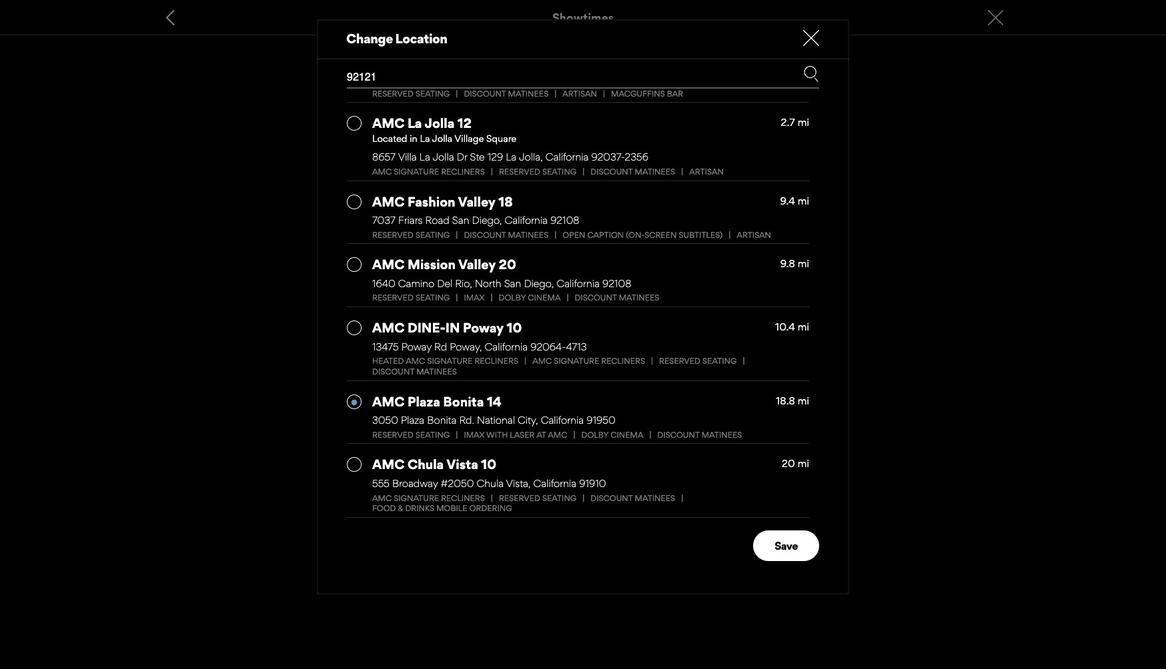 Task type: vqa. For each thing, say whether or not it's contained in the screenshot.


Task type: locate. For each thing, give the bounding box(es) containing it.
amc up the '1640'
[[372, 257, 405, 273]]

4 premium formats element from the top
[[372, 293, 809, 304]]

0 horizontal spatial cinema
[[528, 293, 561, 303]]

amc inside amc dine-in poway 10 13475 poway rd poway , california 92064-4713
[[372, 320, 405, 336]]

cinema down 91950
[[611, 430, 643, 440]]

amc up 7037
[[372, 194, 405, 210]]

1 imax from the top
[[464, 293, 485, 303]]

bonita left rd.
[[427, 414, 456, 427]]

mi down 18.8 mi
[[798, 458, 809, 471]]

, up at
[[536, 414, 538, 427]]

california for amc dine-in poway 10
[[485, 341, 528, 353]]

villa
[[398, 151, 417, 164]]

dolby cinema
[[499, 293, 561, 303], [581, 430, 643, 440]]

, inside amc dine-in poway 10 13475 poway rd poway , california 92064-4713
[[479, 341, 482, 353]]

3050
[[372, 414, 398, 427]]

california
[[546, 151, 589, 164], [505, 214, 548, 227], [557, 277, 600, 290], [485, 341, 528, 353], [541, 414, 584, 427], [533, 478, 576, 490]]

1 vertical spatial 10
[[481, 457, 496, 473]]

0 vertical spatial plaza
[[408, 394, 440, 410]]

0 horizontal spatial dolby
[[499, 293, 526, 303]]

2 vertical spatial artisan
[[737, 230, 771, 240]]

20
[[499, 257, 516, 273], [782, 458, 795, 471]]

2 valley from the top
[[458, 257, 496, 273]]

amc dine-in poway 10 13475 poway rd poway , california 92064-4713
[[372, 320, 587, 353]]

valley
[[458, 194, 496, 210], [458, 257, 496, 273]]

recliners up 91950
[[601, 356, 645, 366]]

artisan up subtitles)
[[689, 167, 724, 177]]

chula up 'broadway'
[[408, 457, 444, 473]]

9.4 mi
[[780, 195, 809, 207]]

imax down rio,
[[464, 293, 485, 303]]

discount
[[464, 88, 506, 98], [591, 167, 633, 177], [464, 230, 506, 240], [575, 293, 617, 303], [372, 367, 414, 377], [657, 430, 700, 440], [591, 493, 633, 503]]

0 vertical spatial chula
[[408, 457, 444, 473]]

rd
[[434, 341, 447, 353]]

5 premium formats element from the top
[[372, 356, 809, 377]]

amc signature recliners
[[372, 167, 485, 177], [532, 356, 645, 366], [372, 493, 485, 503]]

, inside the amc chula vista 10 555 broadway #2050 chula vista , california 91910
[[528, 478, 531, 490]]

0 vertical spatial san
[[452, 214, 469, 227]]

2 imax from the top
[[464, 430, 484, 440]]

0 horizontal spatial 92108
[[550, 214, 579, 227]]

1 vertical spatial dolby
[[581, 430, 608, 440]]

10 up reserved seating discount matinees
[[507, 320, 522, 336]]

artisan right subtitles)
[[737, 230, 771, 240]]

1 vertical spatial cinema
[[611, 430, 643, 440]]

city
[[518, 414, 536, 427]]

ste
[[470, 151, 485, 164]]

a right select on the top right
[[664, 39, 670, 55]]

diego inside amc mission valley 20 1640 camino del rio, north san diego , california 92108
[[524, 277, 551, 290]]

1 vertical spatial dolby cinema
[[581, 430, 643, 440]]

order
[[416, 39, 448, 55]]

please
[[583, 39, 622, 55]]

0 vertical spatial dolby
[[499, 293, 526, 303]]

mi right 2.7
[[798, 116, 809, 129]]

555
[[372, 478, 390, 490]]

valley up the north
[[458, 257, 496, 273]]

a right select
[[456, 79, 462, 92]]

mi right the 9.4
[[798, 195, 809, 207]]

showtimes
[[552, 10, 614, 24]]

mi for 20
[[798, 258, 809, 270]]

screen
[[644, 230, 677, 240]]

amc signature recliners for amc chula vista 10
[[372, 493, 485, 503]]

dolby down 91950
[[581, 430, 608, 440]]

california inside amc fashion valley 18 7037 friars road san diego , california 92108
[[505, 214, 548, 227]]

rio,
[[455, 277, 472, 290]]

submit search image
[[803, 66, 819, 82]]

california inside amc mission valley 20 1640 camino del rio, north san diego , california 92108
[[557, 277, 600, 290]]

2 premium formats element from the top
[[372, 167, 809, 177]]

premium formats element for amc dine-in poway 10
[[372, 356, 809, 377]]

0 vertical spatial dolby cinema
[[499, 293, 561, 303]]

5 mi from the top
[[798, 395, 809, 407]]

bonita
[[443, 394, 484, 410], [427, 414, 456, 427]]

california inside the amc chula vista 10 555 broadway #2050 chula vista , california 91910
[[533, 478, 576, 490]]

0 vertical spatial 10
[[507, 320, 522, 336]]

1 horizontal spatial vista
[[506, 478, 528, 490]]

0 horizontal spatial san
[[452, 214, 469, 227]]

artisan down search by city, zip or theatre text field
[[563, 88, 597, 98]]

seating inside reserved seating discount matinees
[[702, 356, 737, 366]]

0 vertical spatial amc signature recliners
[[372, 167, 485, 177]]

1 vertical spatial amc signature recliners
[[532, 356, 645, 366]]

1 horizontal spatial chula
[[477, 478, 504, 490]]

92108
[[550, 214, 579, 227], [602, 277, 631, 290]]

plaza right the '3050'
[[401, 414, 424, 427]]

1 premium formats element from the top
[[372, 88, 809, 99]]

valley inside amc fashion valley 18 7037 friars road san diego , california 92108
[[458, 194, 496, 210]]

1 vertical spatial san
[[504, 277, 521, 290]]

0 horizontal spatial diego
[[472, 214, 499, 227]]

reserved seating down camino
[[372, 293, 450, 303]]

amc inside the amc plaza bonita 14 3050 plaza bonita rd. national city , california 91950
[[372, 394, 405, 410]]

amc up 555
[[372, 457, 405, 473]]

0 horizontal spatial dolby cinema
[[499, 293, 561, 303]]

camino
[[398, 277, 434, 290]]

0 horizontal spatial 20
[[499, 257, 516, 273]]

0 vertical spatial 92108
[[550, 214, 579, 227]]

0 vertical spatial valley
[[458, 194, 496, 210]]

dolby cinema down 91950
[[581, 430, 643, 440]]

7037
[[372, 214, 396, 227]]

0 horizontal spatial 10
[[481, 457, 496, 473]]

premium formats element for amc mission valley 20
[[372, 293, 809, 304]]

chula
[[408, 457, 444, 473], [477, 478, 504, 490]]

6 premium formats element from the top
[[372, 430, 809, 441]]

92108 down 'caption'
[[602, 277, 631, 290]]

0 vertical spatial diego
[[472, 214, 499, 227]]

amc up food
[[372, 493, 392, 503]]

amc signature recliners down villa on the top left
[[372, 167, 485, 177]]

poway right in
[[463, 320, 504, 336]]

seating
[[416, 88, 450, 98], [542, 167, 577, 177], [416, 230, 450, 240], [416, 293, 450, 303], [702, 356, 737, 366], [416, 430, 450, 440], [542, 493, 577, 503]]

1 horizontal spatial dolby cinema
[[581, 430, 643, 440]]

20 down 18.8
[[782, 458, 795, 471]]

mi right "10.4"
[[798, 321, 809, 334]]

showtimes,
[[512, 39, 580, 55]]

dolby cinema down amc mission valley 20 1640 camino del rio, north san diego , california 92108 at the top of the page
[[499, 293, 561, 303]]

3 premium formats element from the top
[[372, 230, 809, 240]]

amc signature recliners down the 4713
[[532, 356, 645, 366]]

vista up "#2050" at bottom left
[[446, 457, 478, 473]]

dolby for amc mission valley 20
[[499, 293, 526, 303]]

premium formats element
[[372, 88, 809, 99], [372, 167, 809, 177], [372, 230, 809, 240], [372, 293, 809, 304], [372, 356, 809, 377], [372, 430, 809, 441], [372, 493, 809, 514]]

1 horizontal spatial artisan
[[689, 167, 724, 177]]

reserved seating discount matinees
[[372, 356, 737, 377]]

1 vertical spatial imax
[[464, 430, 484, 440]]

cinema for 14
[[611, 430, 643, 440]]

1 vertical spatial a
[[456, 79, 462, 92]]

0 vertical spatial a
[[664, 39, 670, 55]]

7 premium formats element from the top
[[372, 493, 809, 514]]

california inside the amc plaza bonita 14 3050 plaza bonita rd. national city , california 91950
[[541, 414, 584, 427]]

0 vertical spatial bonita
[[443, 394, 484, 410]]

, up 92064-
[[551, 277, 554, 290]]

mobile
[[436, 504, 467, 514]]

vista up discount matinees food & drinks mobile ordering
[[506, 478, 528, 490]]

92108 inside amc fashion valley 18 7037 friars road san diego , california 92108
[[550, 214, 579, 227]]

1 horizontal spatial cinema
[[611, 430, 643, 440]]

a inside select a theatre button
[[456, 79, 462, 92]]

amc signature recliners up drinks
[[372, 493, 485, 503]]

california up discount matinees food & drinks mobile ordering
[[533, 478, 576, 490]]

0 horizontal spatial a
[[456, 79, 462, 92]]

amc plaza bonita 14 3050 plaza bonita rd. national city , california 91950
[[372, 394, 615, 427]]

1 horizontal spatial dolby
[[581, 430, 608, 440]]

, inside amc mission valley 20 1640 camino del rio, north san diego , california 92108
[[551, 277, 554, 290]]

theatre
[[463, 79, 501, 92]]

recliners
[[441, 167, 485, 177], [475, 356, 518, 366], [601, 356, 645, 366], [441, 493, 485, 503]]

change
[[346, 31, 393, 47]]

california left 92064-
[[485, 341, 528, 353]]

diego inside amc fashion valley 18 7037 friars road san diego , california 92108
[[472, 214, 499, 227]]

artisan
[[563, 88, 597, 98], [689, 167, 724, 177], [737, 230, 771, 240]]

california down 18
[[505, 214, 548, 227]]

, right 129 at left top
[[540, 151, 543, 164]]

california inside amc dine-in poway 10 13475 poway rd poway , california 92064-4713
[[485, 341, 528, 353]]

1 mi from the top
[[798, 116, 809, 129]]

discount inside discount matinees food & drinks mobile ordering
[[591, 493, 633, 503]]

road
[[425, 214, 449, 227]]

1 horizontal spatial 92108
[[602, 277, 631, 290]]

amc right at
[[548, 430, 567, 440]]

mi right 18.8
[[798, 395, 809, 407]]

imax for imax
[[464, 293, 485, 303]]

reserved seating
[[372, 88, 450, 98], [499, 167, 577, 177], [372, 230, 450, 240], [372, 293, 450, 303], [372, 430, 450, 440], [499, 493, 577, 503]]

92037-
[[591, 151, 625, 164]]

, inside amc fashion valley 18 7037 friars road san diego , california 92108
[[499, 214, 502, 227]]

1 horizontal spatial san
[[504, 277, 521, 290]]

1 vertical spatial chula
[[477, 478, 504, 490]]

0 vertical spatial vista
[[446, 457, 478, 473]]

plaza
[[408, 394, 440, 410], [401, 414, 424, 427]]

cinema
[[528, 293, 561, 303], [611, 430, 643, 440]]

nearby
[[674, 39, 715, 55]]

10 inside amc dine-in poway 10 13475 poway rd poway , california 92064-4713
[[507, 320, 522, 336]]

dolby down amc mission valley 20 1640 camino del rio, north san diego , california 92108 at the top of the page
[[499, 293, 526, 303]]

1 vertical spatial 92108
[[602, 277, 631, 290]]

amc down 92064-
[[532, 356, 552, 366]]

discount inside reserved seating discount matinees
[[372, 367, 414, 377]]

select
[[625, 39, 660, 55]]

20 inside amc mission valley 20 1640 camino del rio, north san diego , california 92108
[[499, 257, 516, 273]]

0 vertical spatial imax
[[464, 293, 485, 303]]

valley left 18
[[458, 194, 496, 210]]

2 mi from the top
[[798, 195, 809, 207]]

national
[[477, 414, 515, 427]]

matinees inside reserved seating discount matinees
[[416, 367, 457, 377]]

4 mi from the top
[[798, 321, 809, 334]]

recliners up mobile
[[441, 493, 485, 503]]

diego right the north
[[524, 277, 551, 290]]

amc inside the amc chula vista 10 555 broadway #2050 chula vista , california 91910
[[372, 457, 405, 473]]

2 horizontal spatial artisan
[[737, 230, 771, 240]]

signature down villa on the top left
[[394, 167, 439, 177]]

san right road
[[452, 214, 469, 227]]

cinema up 92064-
[[528, 293, 561, 303]]

1 valley from the top
[[458, 194, 496, 210]]

1 vertical spatial bonita
[[427, 414, 456, 427]]

valley inside amc mission valley 20 1640 camino del rio, north san diego , california 92108
[[458, 257, 496, 273]]

diego down 18
[[472, 214, 499, 227]]

open
[[563, 230, 585, 240]]

3 mi from the top
[[798, 258, 809, 270]]

chula up ordering
[[477, 478, 504, 490]]

20 up the north
[[499, 257, 516, 273]]

&
[[398, 504, 403, 514]]

mi for 10
[[798, 458, 809, 471]]

92108 up open
[[550, 214, 579, 227]]

amc
[[372, 116, 405, 132], [372, 167, 392, 177], [372, 194, 405, 210], [372, 257, 405, 273], [372, 320, 405, 336], [406, 356, 425, 366], [532, 356, 552, 366], [372, 394, 405, 410], [548, 430, 567, 440], [372, 457, 405, 473], [372, 493, 392, 503]]

, up heated amc signature recliners
[[479, 341, 482, 353]]

san right the north
[[504, 277, 521, 290]]

9.4
[[780, 195, 795, 207]]

premium formats element for amc chula vista 10
[[372, 493, 809, 514]]

dolby cinema for amc plaza bonita 14
[[581, 430, 643, 440]]

0 horizontal spatial chula
[[408, 457, 444, 473]]

2.7
[[781, 116, 795, 129]]

reserved
[[372, 88, 414, 98], [499, 167, 540, 177], [372, 230, 414, 240], [372, 293, 414, 303], [659, 356, 700, 366], [372, 430, 414, 440], [499, 493, 540, 503]]

premium formats element containing heated amc signature recliners
[[372, 356, 809, 377]]

california left 92037- on the top right
[[546, 151, 589, 164]]

reserved seating up ordering
[[499, 493, 577, 503]]

a
[[664, 39, 670, 55], [456, 79, 462, 92]]

1 horizontal spatial 10
[[507, 320, 522, 336]]

1 vertical spatial diego
[[524, 277, 551, 290]]

10 down with
[[481, 457, 496, 473]]

save
[[775, 539, 798, 553]]

129
[[487, 151, 503, 164]]

with
[[486, 430, 508, 440]]

north
[[475, 277, 501, 290]]

plaza down heated amc signature recliners
[[408, 394, 440, 410]]

Search by City, Zip or Theatre text field
[[347, 66, 763, 87]]

jolla
[[425, 116, 454, 132], [432, 133, 452, 144], [433, 151, 454, 164], [519, 151, 540, 164]]

bonita up rd.
[[443, 394, 484, 410]]

1 horizontal spatial a
[[664, 39, 670, 55]]

1 vertical spatial valley
[[458, 257, 496, 273]]

mi right 9.8 at the right
[[798, 258, 809, 270]]

california up at
[[541, 414, 584, 427]]

dolby
[[499, 293, 526, 303], [581, 430, 608, 440]]

6 mi from the top
[[798, 458, 809, 471]]

imax down rd.
[[464, 430, 484, 440]]

0 horizontal spatial artisan
[[563, 88, 597, 98]]

california down open
[[557, 277, 600, 290]]

, up discount matinees food & drinks mobile ordering
[[528, 478, 531, 490]]

1 vertical spatial plaza
[[401, 414, 424, 427]]

la right the in
[[420, 133, 430, 144]]

0 vertical spatial cinema
[[528, 293, 561, 303]]

vista
[[446, 457, 478, 473], [506, 478, 528, 490]]

92064-
[[530, 341, 566, 353]]

0 horizontal spatial vista
[[446, 457, 478, 473]]

matinees
[[508, 88, 548, 98], [635, 167, 675, 177], [508, 230, 548, 240], [619, 293, 659, 303], [416, 367, 457, 377], [702, 430, 742, 440], [635, 493, 675, 503]]

amc up the '3050'
[[372, 394, 405, 410]]

mi
[[798, 116, 809, 129], [798, 195, 809, 207], [798, 258, 809, 270], [798, 321, 809, 334], [798, 395, 809, 407], [798, 458, 809, 471]]

amc up located
[[372, 116, 405, 132]]

la right villa on the top left
[[419, 151, 430, 164]]

9.8 mi
[[780, 258, 809, 270]]

signature down the 4713
[[554, 356, 599, 366]]

1 horizontal spatial diego
[[524, 277, 551, 290]]

1 vertical spatial artisan
[[689, 167, 724, 177]]

close element
[[803, 30, 819, 46]]

discount matinees food & drinks mobile ordering
[[372, 493, 675, 514]]

2 vertical spatial amc signature recliners
[[372, 493, 485, 503]]

select
[[423, 79, 454, 92]]

1 horizontal spatial 20
[[782, 458, 795, 471]]

matinees inside discount matinees food & drinks mobile ordering
[[635, 493, 675, 503]]

poway down in
[[450, 341, 479, 353]]

0 vertical spatial 20
[[499, 257, 516, 273]]

, down 18
[[499, 214, 502, 227]]

amc up 13475
[[372, 320, 405, 336]]

friars
[[398, 214, 423, 227]]

valley for fashion
[[458, 194, 496, 210]]

premium formats element for amc plaza bonita 14
[[372, 430, 809, 441]]



Task type: describe. For each thing, give the bounding box(es) containing it.
jolla right 129 at left top
[[519, 151, 540, 164]]

(on-
[[626, 230, 644, 240]]

at
[[536, 430, 546, 440]]

reserved seating down friars
[[372, 230, 450, 240]]

artisan for amc fashion valley 18
[[737, 230, 771, 240]]

caption
[[587, 230, 624, 240]]

jolla left 12
[[425, 116, 454, 132]]

20 mi
[[782, 458, 809, 471]]

9.8
[[780, 258, 795, 270]]

, for amc chula vista 10
[[528, 478, 531, 490]]

12
[[457, 116, 472, 132]]

2.7 mi
[[781, 116, 809, 129]]

cinema for 20
[[528, 293, 561, 303]]

1 vertical spatial vista
[[506, 478, 528, 490]]

in
[[410, 133, 417, 144]]

#2050
[[441, 478, 474, 490]]

mission
[[408, 257, 456, 273]]

fashion
[[408, 194, 455, 210]]

reserved seating down the '3050'
[[372, 430, 450, 440]]

91910
[[579, 478, 606, 490]]

california for amc chula vista 10
[[533, 478, 576, 490]]

san inside amc fashion valley 18 7037 friars road san diego , california 92108
[[452, 214, 469, 227]]

18
[[499, 194, 513, 210]]

san inside amc mission valley 20 1640 camino del rio, north san diego , california 92108
[[504, 277, 521, 290]]

heated amc signature recliners
[[372, 356, 518, 366]]

imax with laser at amc
[[464, 430, 567, 440]]

, for amc fashion valley 18
[[499, 214, 502, 227]]

8657 villa la jolla dr ste 129 la jolla , california 92037-2356
[[372, 151, 648, 164]]

mi for poway
[[798, 321, 809, 334]]

jolla left dr
[[433, 151, 454, 164]]

amc inside amc fashion valley 18 7037 friars road san diego , california 92108
[[372, 194, 405, 210]]

recliners down amc dine-in poway 10 13475 poway rd poway , california 92064-4713
[[475, 356, 518, 366]]

mi for 18
[[798, 195, 809, 207]]

dr
[[457, 151, 467, 164]]

, inside the amc plaza bonita 14 3050 plaza bonita rd. national city , california 91950
[[536, 414, 538, 427]]

rd.
[[459, 414, 474, 427]]

broadway
[[392, 478, 438, 490]]

18.8
[[776, 395, 795, 407]]

food
[[372, 504, 396, 514]]

california for 8657 villa la jolla dr ste 129
[[546, 151, 589, 164]]

change location
[[346, 31, 447, 47]]

imax for imax with laser at amc
[[464, 430, 484, 440]]

92108 inside amc mission valley 20 1640 camino del rio, north san diego , california 92108
[[602, 277, 631, 290]]

heated
[[372, 356, 404, 366]]

amc inside amc mission valley 20 1640 camino del rio, north san diego , california 92108
[[372, 257, 405, 273]]

in
[[402, 39, 413, 55]]

signature up drinks
[[394, 493, 439, 503]]

, for amc dine-in poway 10
[[479, 341, 482, 353]]

10 inside the amc chula vista 10 555 broadway #2050 chula vista , california 91910
[[481, 457, 496, 473]]

california for amc fashion valley 18
[[505, 214, 548, 227]]

13475
[[372, 341, 399, 353]]

0 vertical spatial artisan
[[563, 88, 597, 98]]

display
[[467, 39, 509, 55]]

laser
[[510, 430, 535, 440]]

14
[[487, 394, 502, 410]]

drinks
[[405, 504, 434, 514]]

amc signature recliners for amc la jolla 12
[[372, 167, 485, 177]]

la up the in
[[408, 116, 422, 132]]

amc la jolla 12 located in la jolla village square
[[372, 116, 516, 144]]

18.8 mi
[[776, 395, 809, 407]]

8657
[[372, 151, 396, 164]]

1640
[[372, 277, 395, 290]]

, for 8657 villa la jolla dr ste 129
[[540, 151, 543, 164]]

macguffins
[[611, 88, 665, 98]]

amc mission valley 20 1640 camino del rio, north san diego , california 92108
[[372, 257, 631, 290]]

amc right heated
[[406, 356, 425, 366]]

poway down dine-
[[401, 341, 432, 353]]

ordering
[[469, 504, 512, 514]]

la right 129 at left top
[[506, 151, 517, 164]]

macguffins bar
[[611, 88, 683, 98]]

2356
[[625, 151, 648, 164]]

village
[[455, 133, 484, 144]]

bar
[[667, 88, 683, 98]]

dolby for amc plaza bonita 14
[[581, 430, 608, 440]]

4713
[[566, 341, 587, 353]]

jolla left village
[[432, 133, 452, 144]]

select a theatre
[[423, 79, 501, 92]]

theatre.
[[718, 39, 764, 55]]

mi for 14
[[798, 395, 809, 407]]

dine-
[[408, 320, 445, 336]]

reserved inside reserved seating discount matinees
[[659, 356, 700, 366]]

valley for mission
[[458, 257, 496, 273]]

located
[[372, 133, 407, 144]]

recliners down dr
[[441, 167, 485, 177]]

10.4
[[775, 321, 795, 334]]

square
[[486, 133, 516, 144]]

91950
[[587, 414, 615, 427]]

amc down 8657
[[372, 167, 392, 177]]

10.4 mi
[[775, 321, 809, 334]]

save button
[[753, 531, 819, 562]]

artisan for amc la jolla 12
[[689, 167, 724, 177]]

close image
[[803, 30, 819, 46]]

select a theatre button
[[402, 70, 522, 101]]

amc chula vista 10 555 broadway #2050 chula vista , california 91910
[[372, 457, 606, 490]]

reserved seating down 8657 villa la jolla dr ste 129 la jolla , california 92037-2356
[[499, 167, 577, 177]]

1 vertical spatial 20
[[782, 458, 795, 471]]

dolby cinema for amc mission valley 20
[[499, 293, 561, 303]]

amc fashion valley 18 7037 friars road san diego , california 92108
[[372, 194, 579, 227]]

del
[[437, 277, 452, 290]]

to
[[451, 39, 464, 55]]

in
[[445, 320, 460, 336]]

premium formats element for amc la jolla 12
[[372, 167, 809, 177]]

signature down rd
[[427, 356, 472, 366]]

in order to display showtimes, please select a nearby theatre.
[[402, 39, 764, 55]]

reserved seating up the in
[[372, 88, 450, 98]]

location
[[395, 31, 447, 47]]

premium formats element for amc fashion valley 18
[[372, 230, 809, 240]]

amc inside amc la jolla 12 located in la jolla village square
[[372, 116, 405, 132]]

open caption (on-screen subtitles)
[[563, 230, 723, 240]]

subtitles)
[[679, 230, 723, 240]]



